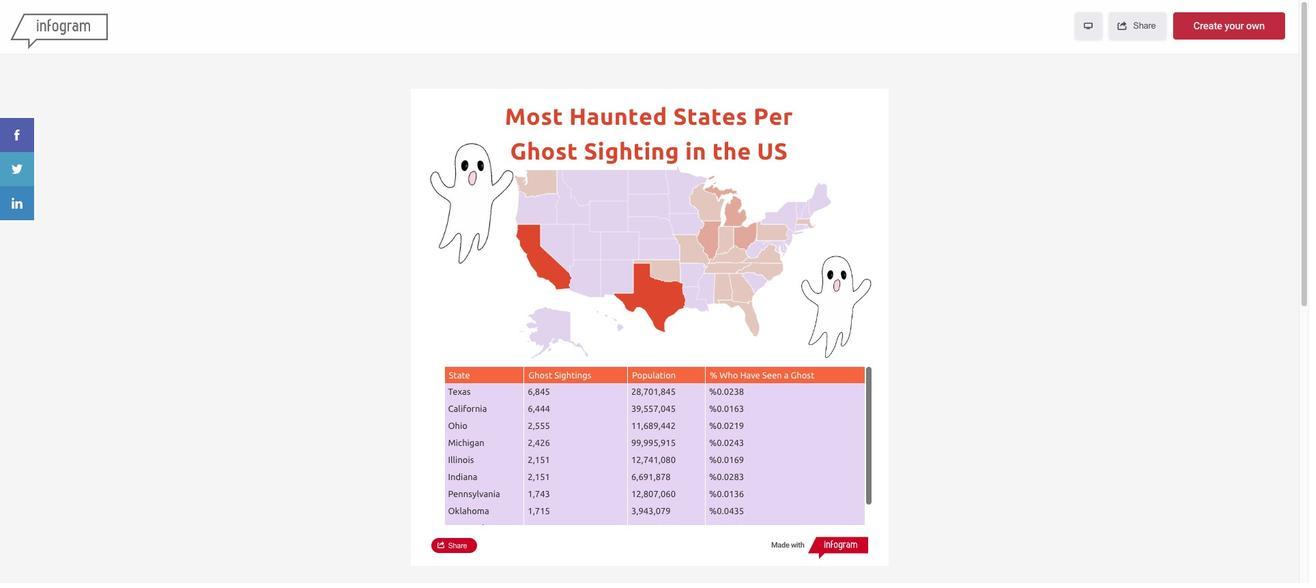 Task type: vqa. For each thing, say whether or not it's contained in the screenshot.
learn to the left
no



Task type: describe. For each thing, give the bounding box(es) containing it.
with
[[791, 542, 805, 550]]

california
[[448, 404, 487, 414]]

2,151 for illinois
[[528, 455, 550, 465]]

19,542,209
[[632, 524, 676, 533]]

6,691,878
[[632, 473, 671, 482]]

own
[[1247, 20, 1265, 32]]

illinois
[[448, 455, 474, 465]]

%0.0283
[[710, 473, 744, 482]]

share for the topmost share button
[[1134, 20, 1156, 31]]

most haunted states per ghost sighting in the us
[[505, 103, 799, 164]]

ghost inside most haunted states per ghost sighting in the us
[[510, 138, 578, 164]]

2,426
[[528, 438, 550, 448]]

states
[[673, 103, 748, 129]]

york
[[469, 524, 487, 533]]

indiana
[[448, 473, 478, 482]]

ghost up 6,845 at the left
[[529, 371, 553, 380]]

haunted
[[569, 103, 667, 129]]

type
[[446, 514, 466, 524]]

%0.0435
[[710, 507, 744, 516]]

%0.0136
[[710, 490, 744, 499]]

texas
[[448, 387, 471, 397]]

ghost sightings
[[529, 371, 592, 380]]

1,715
[[528, 507, 550, 516]]

new york
[[448, 524, 487, 533]]

who
[[720, 371, 738, 380]]

%0.0163
[[710, 404, 744, 414]]

create your own
[[1194, 20, 1265, 32]]

made with
[[772, 542, 805, 550]]

oklahoma
[[448, 507, 489, 516]]

infogram image
[[10, 14, 108, 50]]

have
[[741, 371, 761, 380]]

%
[[710, 371, 718, 380]]

per
[[754, 103, 793, 129]]

1,670
[[528, 524, 550, 533]]

type something
[[446, 514, 510, 524]]

sightings
[[555, 371, 592, 380]]

share button inside most haunted states per ghost sighting in the us region
[[431, 539, 478, 554]]

population
[[632, 371, 676, 380]]

a
[[784, 371, 789, 380]]

0 vertical spatial share button
[[1109, 12, 1167, 40]]

state
[[449, 371, 470, 380]]

your
[[1225, 20, 1244, 32]]

%0.0085
[[710, 524, 744, 533]]

us
[[757, 138, 788, 164]]



Task type: locate. For each thing, give the bounding box(es) containing it.
2,555
[[528, 421, 550, 431]]

most
[[505, 103, 563, 129]]

1 vertical spatial 2,151
[[528, 473, 550, 482]]

share for share button within most haunted states per ghost sighting in the us region
[[448, 542, 467, 550]]

pennsylvania
[[448, 490, 500, 499]]

infogram logo image
[[808, 536, 868, 560]]

%0.0219
[[710, 421, 744, 431]]

image image
[[424, 140, 519, 266], [424, 140, 519, 266], [797, 253, 876, 360], [797, 253, 876, 360]]

3,943,079
[[632, 507, 671, 516]]

12,807,060
[[632, 490, 676, 499]]

share button
[[1109, 12, 1167, 40], [431, 539, 478, 554]]

12,741,080
[[632, 455, 676, 465]]

share inside most haunted states per ghost sighting in the us region
[[448, 542, 467, 550]]

in
[[685, 138, 706, 164]]

2,151 up 1,743
[[528, 473, 550, 482]]

1 horizontal spatial share
[[1134, 20, 1156, 31]]

share left create
[[1134, 20, 1156, 31]]

%0.0243
[[710, 438, 744, 448]]

28,701,845
[[632, 387, 676, 397]]

11,689,442
[[632, 421, 676, 431]]

0 vertical spatial share
[[1134, 20, 1156, 31]]

create your own link
[[1174, 12, 1286, 40]]

% who have seen a ghost
[[710, 371, 815, 380]]

1,743
[[528, 490, 550, 499]]

6,444
[[528, 404, 550, 414]]

1 2,151 from the top
[[528, 455, 550, 465]]

39,557,045
[[632, 404, 676, 414]]

1 vertical spatial share
[[448, 542, 467, 550]]

6,845
[[528, 387, 550, 397]]

2,151 for indiana
[[528, 473, 550, 482]]

ghost right a
[[791, 371, 815, 380]]

0 horizontal spatial share button
[[431, 539, 478, 554]]

sighting
[[584, 138, 679, 164]]

1 vertical spatial share button
[[431, 539, 478, 554]]

1 horizontal spatial share button
[[1109, 12, 1167, 40]]

create
[[1194, 20, 1223, 32]]

michigan
[[448, 438, 485, 448]]

%0.0238
[[710, 387, 744, 397]]

the
[[712, 138, 751, 164]]

0 horizontal spatial share
[[448, 542, 467, 550]]

ghost
[[510, 138, 578, 164], [529, 371, 553, 380], [791, 371, 815, 380]]

ohio
[[448, 421, 468, 431]]

share down new
[[448, 542, 467, 550]]

%0.0169
[[710, 455, 744, 465]]

something
[[468, 514, 510, 524]]

seen
[[763, 371, 782, 380]]

made
[[772, 542, 790, 550]]

2,151
[[528, 455, 550, 465], [528, 473, 550, 482]]

0 vertical spatial 2,151
[[528, 455, 550, 465]]

2,151 down 2,426
[[528, 455, 550, 465]]

new
[[448, 524, 467, 533]]

ghost down most
[[510, 138, 578, 164]]

share
[[1134, 20, 1156, 31], [448, 542, 467, 550]]

99,995,915
[[632, 438, 676, 448]]

most haunted states per ghost sighting in the us region
[[411, 89, 889, 567]]

2 2,151 from the top
[[528, 473, 550, 482]]



